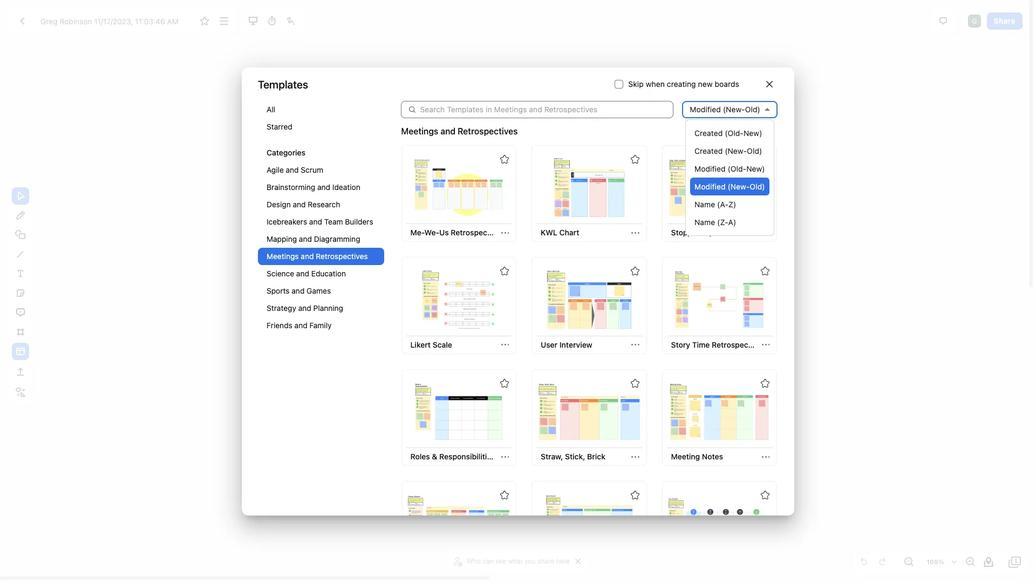 Task type: locate. For each thing, give the bounding box(es) containing it.
meetings and retrospectives status
[[401, 125, 518, 138]]

1 vertical spatial modified (new-old)
[[695, 182, 765, 191]]

user interview
[[541, 340, 593, 349]]

old) up created (old-new) option
[[746, 105, 761, 114]]

retrospective
[[451, 228, 501, 237], [712, 340, 762, 349]]

old) for modified (new-old) option
[[750, 182, 765, 191]]

created for created (old-new)
[[695, 129, 723, 138]]

card for template likert scale element
[[401, 257, 517, 354]]

meeting notes button
[[667, 448, 728, 466]]

comment panel image
[[937, 15, 950, 28]]

present image
[[247, 15, 259, 28]]

stick,
[[565, 452, 586, 461]]

0 horizontal spatial retrospectives
[[316, 252, 368, 261]]

timer image
[[266, 15, 278, 28]]

templates image
[[14, 345, 27, 358]]

star this whiteboard image for user interview
[[631, 267, 640, 276]]

modified
[[690, 105, 721, 114], [695, 164, 726, 173], [695, 182, 726, 191]]

games
[[307, 286, 331, 295]]

1 vertical spatial created
[[695, 146, 723, 155]]

team
[[324, 217, 343, 226]]

1 vertical spatial name
[[695, 218, 716, 227]]

star this whiteboard image for me-we-us retrospective
[[501, 155, 509, 164]]

0 vertical spatial name
[[695, 200, 716, 209]]

meetings
[[401, 126, 439, 136], [267, 252, 299, 261]]

1 horizontal spatial meetings
[[401, 126, 439, 136]]

strategy and planning
[[267, 303, 343, 313]]

card for template sprint review element
[[532, 481, 647, 578]]

1 vertical spatial meetings
[[267, 252, 299, 261]]

old) down modified (old-new) option on the top of page
[[750, 182, 765, 191]]

name for name (a-z)
[[695, 200, 716, 209]]

modified down new on the right of page
[[690, 105, 721, 114]]

star this whiteboard image
[[198, 15, 211, 28], [501, 155, 509, 164], [631, 155, 640, 164], [501, 267, 509, 276], [631, 267, 640, 276], [501, 379, 509, 388], [631, 379, 640, 388], [761, 491, 770, 500]]

modified up name (a-z)
[[695, 182, 726, 191]]

retrospectives inside meetings and retrospectives status
[[458, 126, 518, 136]]

new) up modified (new-old) option
[[747, 164, 765, 173]]

notes
[[702, 452, 724, 461]]

who can see what you share here
[[467, 557, 570, 565]]

meeting
[[671, 452, 700, 461]]

1 vertical spatial modified
[[695, 164, 726, 173]]

(new- for modified (new-old) option
[[728, 182, 750, 191]]

(a-
[[718, 200, 729, 209]]

card for template meeting notes element
[[662, 369, 777, 466]]

card for template story time retrospective element
[[662, 257, 777, 354]]

scale
[[433, 340, 452, 349]]

star this whiteboard image down more options for straw, stick, brick image
[[631, 491, 640, 500]]

modified (new-old) inside dropdown button
[[690, 105, 761, 114]]

us
[[439, 228, 449, 237]]

1 vertical spatial retrospectives
[[316, 252, 368, 261]]

1 vertical spatial new)
[[747, 164, 765, 173]]

name
[[695, 200, 716, 209], [695, 218, 716, 227]]

straw, stick, brick button
[[537, 448, 610, 466]]

2 vertical spatial (new-
[[728, 182, 750, 191]]

Document name text field
[[32, 12, 194, 30]]

star this whiteboard image down 'more options for stop, start, continue' icon
[[761, 267, 770, 276]]

me-we-us retrospective
[[411, 228, 501, 237]]

modified (new-old) up created (old-new)
[[690, 105, 761, 114]]

card for template roles & responsibilities element
[[401, 369, 517, 466]]

categories
[[267, 148, 306, 157]]

(new-
[[723, 105, 746, 114], [725, 146, 747, 155], [728, 182, 750, 191]]

story time retrospective
[[671, 340, 762, 349]]

(old- up the created (new-old) option
[[725, 129, 744, 138]]

thumbnail for sprint review image
[[538, 493, 641, 554]]

list box
[[686, 119, 775, 236]]

thumbnail for straw, stick, brick image
[[538, 381, 641, 442]]

story time retrospective button
[[667, 336, 762, 354]]

retrospectives
[[458, 126, 518, 136], [316, 252, 368, 261]]

meetings and retrospectives
[[401, 126, 518, 136], [267, 252, 368, 261]]

0 horizontal spatial retrospective
[[451, 228, 501, 237]]

zoom in image
[[964, 556, 977, 569]]

you
[[525, 557, 536, 565]]

education
[[311, 269, 346, 278]]

creating
[[667, 79, 696, 89]]

modified (old-new)
[[695, 164, 765, 173]]

2 name from the top
[[695, 218, 716, 227]]

1 horizontal spatial retrospective
[[712, 340, 762, 349]]

1 horizontal spatial retrospectives
[[458, 126, 518, 136]]

laser image
[[285, 15, 297, 28]]

more options for meeting notes image
[[762, 453, 770, 461]]

modified (new-old) down modified (old-new) option on the top of page
[[695, 182, 765, 191]]

2 vertical spatial old)
[[750, 182, 765, 191]]

icebreakers
[[267, 217, 307, 226]]

more options for likert scale image
[[501, 341, 509, 349]]

0 vertical spatial modified (new-old)
[[690, 105, 761, 114]]

0 vertical spatial (new-
[[723, 105, 746, 114]]

new
[[698, 79, 713, 89]]

retrospective left more options for story time retrospective image
[[712, 340, 762, 349]]

share
[[994, 16, 1016, 25]]

old) inside dropdown button
[[746, 105, 761, 114]]

here
[[556, 557, 570, 565]]

name (z-a) option
[[691, 213, 770, 231]]

me-we-us retrospective button
[[406, 224, 501, 242]]

1 vertical spatial retrospective
[[712, 340, 762, 349]]

created down created (old-new)
[[695, 146, 723, 155]]

sports
[[267, 286, 290, 295]]

&
[[432, 452, 438, 461]]

mapping
[[267, 234, 297, 244]]

0 vertical spatial retrospectives
[[458, 126, 518, 136]]

star this whiteboard image down more options for story time retrospective image
[[761, 379, 770, 388]]

%
[[939, 558, 945, 565]]

when
[[646, 79, 665, 89]]

star this whiteboard image inside card for template likert scale element
[[501, 267, 509, 276]]

(z-
[[718, 218, 729, 227]]

0 vertical spatial created
[[695, 129, 723, 138]]

modified (new-old) inside option
[[695, 182, 765, 191]]

1 name from the top
[[695, 200, 716, 209]]

1 horizontal spatial meetings and retrospectives
[[401, 126, 518, 136]]

star this whiteboard image down more options for roles & responsibilities icon
[[501, 491, 509, 500]]

Search Templates in Meetings and Retrospectives text field
[[420, 101, 674, 118]]

0 horizontal spatial meetings
[[267, 252, 299, 261]]

card for template stop, start, continue element
[[662, 145, 777, 242]]

star this whiteboard image inside card for template roles & responsibilities element
[[501, 379, 509, 388]]

star this whiteboard image inside card for template story time retrospective element
[[761, 267, 770, 276]]

0 horizontal spatial meetings and retrospectives
[[267, 252, 368, 261]]

roles & responsibilities
[[411, 452, 496, 461]]

name left (a-
[[695, 200, 716, 209]]

(new- down created (old-new) option
[[725, 146, 747, 155]]

thumbnail for kwl chart image
[[538, 157, 641, 218]]

old)
[[746, 105, 761, 114], [747, 146, 763, 155], [750, 182, 765, 191]]

name (a-z) option
[[691, 195, 770, 213]]

(new- for the created (new-old) option
[[725, 146, 747, 155]]

old) down created (old-new) option
[[747, 146, 763, 155]]

(new- up created (old-new) option
[[723, 105, 746, 114]]

retrospective left more options for me-we-us retrospective image
[[451, 228, 501, 237]]

2 vertical spatial modified
[[695, 182, 726, 191]]

modified for modified (old-new) option on the top of page
[[695, 164, 726, 173]]

meetings and retrospectives inside categories element
[[267, 252, 368, 261]]

new)
[[744, 129, 763, 138], [747, 164, 765, 173]]

share
[[538, 557, 555, 565]]

meetings inside categories element
[[267, 252, 299, 261]]

name up start,
[[695, 218, 716, 227]]

(old-
[[725, 129, 744, 138], [728, 164, 747, 173]]

0 vertical spatial meetings and retrospectives
[[401, 126, 518, 136]]

created inside created (old-new) option
[[695, 129, 723, 138]]

z)
[[729, 200, 737, 209]]

1 vertical spatial old)
[[747, 146, 763, 155]]

dashboard image
[[16, 15, 29, 28]]

new) up the created (new-old) option
[[744, 129, 763, 138]]

all
[[267, 105, 275, 114]]

what
[[508, 557, 523, 565]]

star this whiteboard image inside card for template user interview element
[[631, 267, 640, 276]]

(new- up z)
[[728, 182, 750, 191]]

modified down created (new-old)
[[695, 164, 726, 173]]

created (new-old)
[[695, 146, 763, 155]]

1 vertical spatial (old-
[[728, 164, 747, 173]]

1 vertical spatial meetings and retrospectives
[[267, 252, 368, 261]]

thumbnail for story time retrospective image
[[668, 269, 771, 330]]

0 vertical spatial meetings
[[401, 126, 439, 136]]

0 vertical spatial retrospective
[[451, 228, 501, 237]]

2 created from the top
[[695, 146, 723, 155]]

0 vertical spatial modified
[[690, 105, 721, 114]]

(old- up modified (new-old) option
[[728, 164, 747, 173]]

thumbnail for me-we-us retrospective image
[[408, 157, 510, 218]]

modified (new-old)
[[690, 105, 761, 114], [695, 182, 765, 191]]

likert
[[411, 340, 431, 349]]

created (old-new)
[[695, 129, 763, 138]]

(new- inside dropdown button
[[723, 105, 746, 114]]

modified inside dropdown button
[[690, 105, 721, 114]]

star this whiteboard image
[[761, 267, 770, 276], [761, 379, 770, 388], [501, 491, 509, 500], [631, 491, 640, 500]]

0 vertical spatial (old-
[[725, 129, 744, 138]]

builders
[[345, 217, 373, 226]]

created inside the created (new-old) option
[[695, 146, 723, 155]]

card for template user interview element
[[532, 257, 647, 354]]

1 vertical spatial (new-
[[725, 146, 747, 155]]

card for template me-we-us retrospective element
[[401, 145, 517, 242]]

0 vertical spatial new)
[[744, 129, 763, 138]]

1 created from the top
[[695, 129, 723, 138]]

ideation
[[333, 182, 361, 192]]

and
[[441, 126, 456, 136], [286, 165, 299, 174], [317, 182, 330, 192], [293, 200, 306, 209], [309, 217, 322, 226], [299, 234, 312, 244], [301, 252, 314, 261], [296, 269, 309, 278], [292, 286, 305, 295], [298, 303, 311, 313], [295, 321, 308, 330]]

responsibilities
[[440, 452, 496, 461]]

see
[[496, 557, 507, 565]]

created up created (new-old)
[[695, 129, 723, 138]]

0 vertical spatial old)
[[746, 105, 761, 114]]



Task type: vqa. For each thing, say whether or not it's contained in the screenshot.
the Card for template Me-We-Us Retrospective element
yes



Task type: describe. For each thing, give the bounding box(es) containing it.
more tools image
[[14, 386, 27, 399]]

science and education
[[267, 269, 346, 278]]

strategy
[[267, 303, 296, 313]]

roles & responsibilities button
[[406, 448, 499, 466]]

upload pdfs and images image
[[14, 366, 27, 378]]

brainstorming
[[267, 182, 315, 192]]

modified (old-new) option
[[691, 160, 770, 178]]

star this whiteboard image inside card for template sprint review 'element'
[[631, 491, 640, 500]]

(old- for modified
[[728, 164, 747, 173]]

thumbnail for likert scale image
[[408, 269, 510, 330]]

modified for modified (new-old) option
[[695, 182, 726, 191]]

name for name (z-a)
[[695, 218, 716, 227]]

thumbnail for gap analysis image
[[668, 493, 771, 554]]

more options image
[[217, 15, 230, 28]]

modified (new-old) for modified (new-old) dropdown button at top right
[[690, 105, 761, 114]]

research
[[308, 200, 340, 209]]

thumbnail for user interview image
[[538, 269, 641, 330]]

star this whiteboard image for likert scale
[[501, 267, 509, 276]]

roles
[[411, 452, 430, 461]]

thumbnail for change request image
[[408, 493, 510, 554]]

100
[[927, 558, 939, 565]]

more options for me-we-us retrospective image
[[501, 229, 509, 237]]

start,
[[692, 228, 712, 237]]

new) for created (old-new)
[[744, 129, 763, 138]]

more options for roles & responsibilities image
[[501, 453, 509, 461]]

list box containing created (old-new)
[[686, 119, 775, 236]]

pages image
[[1009, 556, 1022, 569]]

card for template straw, stick, brick element
[[532, 369, 647, 466]]

stop,
[[671, 228, 690, 237]]

star this whiteboard image for straw, stick, brick
[[631, 379, 640, 388]]

retrospectives inside categories element
[[316, 252, 368, 261]]

agile and scrum
[[267, 165, 323, 174]]

created (old-new) option
[[691, 124, 770, 142]]

friends
[[267, 321, 293, 330]]

boards
[[715, 79, 740, 89]]

created (new-old) option
[[691, 142, 770, 160]]

old) for modified (new-old) dropdown button at top right
[[746, 105, 761, 114]]

stop, start, continue button
[[667, 224, 751, 242]]

design and research
[[267, 200, 340, 209]]

me-
[[411, 228, 425, 237]]

we-
[[425, 228, 439, 237]]

card for template gap analysis element
[[662, 481, 777, 578]]

brainstorming and ideation
[[267, 182, 361, 192]]

modified for modified (new-old) dropdown button at top right
[[690, 105, 721, 114]]

agile
[[267, 165, 284, 174]]

templates
[[258, 78, 308, 90]]

mapping and diagramming
[[267, 234, 360, 244]]

and inside status
[[441, 126, 456, 136]]

more options for kwl chart image
[[632, 229, 640, 237]]

card for template change request element
[[401, 481, 517, 578]]

zoom out image
[[903, 556, 916, 569]]

user
[[541, 340, 558, 349]]

kwl
[[541, 228, 558, 237]]

interview
[[560, 340, 593, 349]]

thumbnail for roles & responsibilities image
[[408, 381, 510, 442]]

old) for the created (new-old) option
[[747, 146, 763, 155]]

card for template kwl chart element
[[532, 145, 647, 242]]

time
[[693, 340, 710, 349]]

share button
[[987, 12, 1023, 30]]

continue
[[714, 228, 746, 237]]

modified (new-old) for modified (new-old) option
[[695, 182, 765, 191]]

star this whiteboard image inside card for template change request element
[[501, 491, 509, 500]]

a)
[[729, 218, 737, 227]]

brick
[[588, 452, 606, 461]]

(old- for created
[[725, 129, 744, 138]]

name (z-a)
[[695, 218, 737, 227]]

kwl chart button
[[537, 224, 584, 242]]

planning
[[313, 303, 343, 313]]

meetings and retrospectives element
[[400, 144, 779, 583]]

story
[[671, 340, 691, 349]]

who can see what you share here button
[[452, 553, 573, 570]]

modified (new-old) option
[[691, 178, 770, 195]]

chart
[[560, 228, 580, 237]]

created for created (new-old)
[[695, 146, 723, 155]]

new) for modified (old-new)
[[747, 164, 765, 173]]

scrum
[[301, 165, 323, 174]]

can
[[483, 557, 494, 565]]

star this whiteboard image inside card for template meeting notes element
[[761, 379, 770, 388]]

starred
[[267, 122, 293, 131]]

skip
[[629, 79, 644, 89]]

kwl chart
[[541, 228, 580, 237]]

skip when creating new boards
[[629, 79, 740, 89]]

likert scale button
[[406, 336, 457, 354]]

design
[[267, 200, 291, 209]]

star this whiteboard image for kwl chart
[[631, 155, 640, 164]]

more options for straw, stick, brick image
[[632, 453, 640, 461]]

name (a-z)
[[695, 200, 737, 209]]

science
[[267, 269, 294, 278]]

diagramming
[[314, 234, 360, 244]]

sports and games
[[267, 286, 331, 295]]

straw,
[[541, 452, 563, 461]]

star this whiteboard image for roles & responsibilities
[[501, 379, 509, 388]]

user interview button
[[537, 336, 597, 354]]

likert scale
[[411, 340, 452, 349]]

modified (new-old) button
[[683, 92, 778, 127]]

(new- for modified (new-old) dropdown button at top right
[[723, 105, 746, 114]]

who
[[467, 557, 481, 565]]

meeting notes
[[671, 452, 724, 461]]

100 %
[[927, 558, 945, 565]]

friends and family
[[267, 321, 332, 330]]

meetings inside status
[[401, 126, 439, 136]]

thumbnail for stop, start, continue image
[[668, 157, 771, 218]]

more options for stop, start, continue image
[[762, 229, 770, 237]]

family
[[310, 321, 332, 330]]

categories element
[[258, 101, 384, 345]]

more options for story time retrospective image
[[762, 341, 770, 349]]

star this whiteboard image inside card for template gap analysis element
[[761, 491, 770, 500]]

thumbnail for meeting notes image
[[668, 381, 771, 442]]

stop, start, continue
[[671, 228, 746, 237]]

icebreakers and team builders
[[267, 217, 373, 226]]

more options for user interview image
[[632, 341, 640, 349]]

straw, stick, brick
[[541, 452, 606, 461]]



